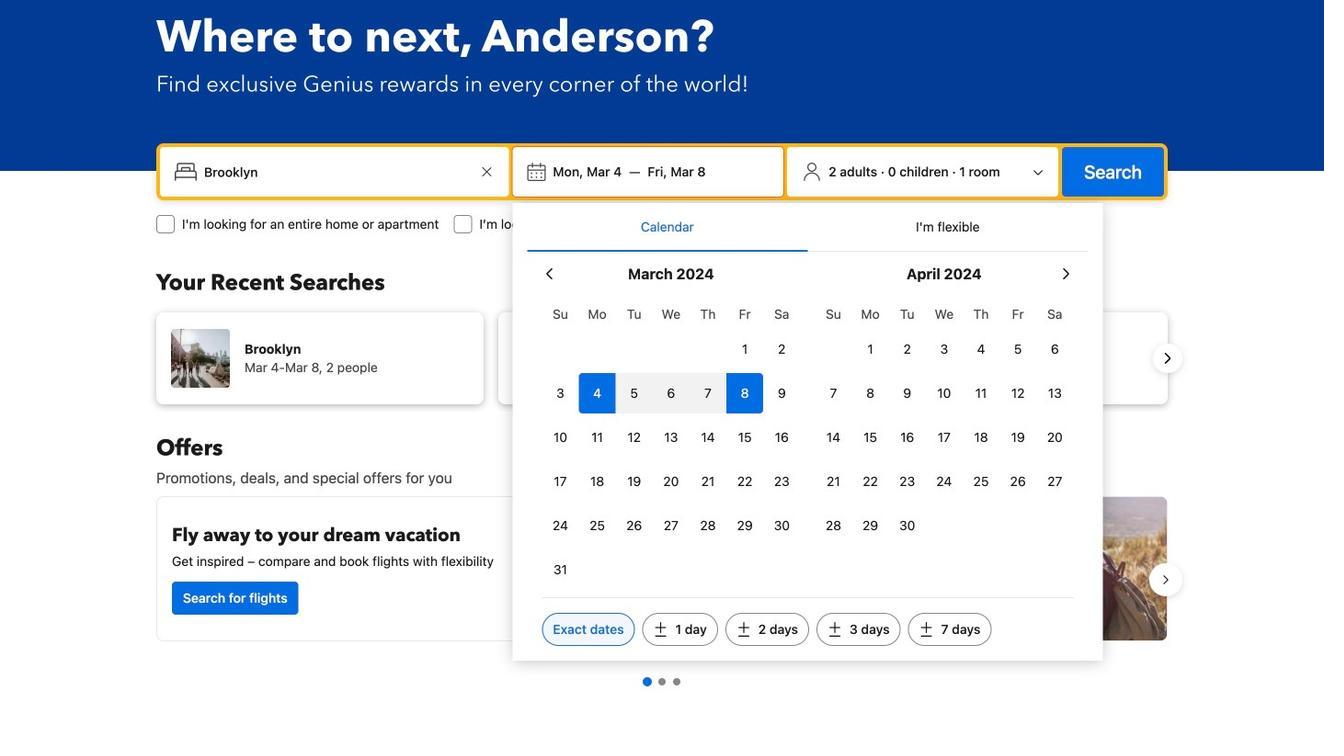 Task type: locate. For each thing, give the bounding box(es) containing it.
23 April 2024 checkbox
[[889, 462, 926, 502]]

grid
[[542, 296, 800, 590], [815, 296, 1074, 546]]

tab list
[[527, 203, 1088, 253]]

cell up '13 march 2024' option
[[653, 370, 690, 414]]

3 April 2024 checkbox
[[926, 329, 963, 370]]

cell up 14 march 2024 'option'
[[690, 370, 727, 414]]

4 March 2024 checkbox
[[579, 373, 616, 414]]

11 March 2024 checkbox
[[579, 418, 616, 458]]

15 April 2024 checkbox
[[852, 418, 889, 458]]

cell up 11 march 2024 option
[[579, 370, 616, 414]]

1 region from the top
[[142, 305, 1183, 412]]

cell up 15 march 2024 option
[[727, 370, 763, 414]]

26 April 2024 checkbox
[[1000, 462, 1037, 502]]

5 March 2024 checkbox
[[616, 373, 653, 414]]

30 March 2024 checkbox
[[763, 506, 800, 546]]

1 horizontal spatial grid
[[815, 296, 1074, 546]]

1 April 2024 checkbox
[[852, 329, 889, 370]]

27 March 2024 checkbox
[[653, 506, 690, 546]]

0 vertical spatial region
[[142, 305, 1183, 412]]

27 April 2024 checkbox
[[1037, 462, 1074, 502]]

21 March 2024 checkbox
[[690, 462, 727, 502]]

progress bar
[[643, 678, 681, 687]]

25 April 2024 checkbox
[[963, 462, 1000, 502]]

5 April 2024 checkbox
[[1000, 329, 1037, 370]]

fly away to your dream vacation image
[[525, 512, 639, 626]]

5 cell from the left
[[727, 370, 763, 414]]

region
[[142, 305, 1183, 412], [142, 489, 1183, 671]]

31 March 2024 checkbox
[[542, 550, 579, 590]]

22 April 2024 checkbox
[[852, 462, 889, 502]]

3 March 2024 checkbox
[[542, 373, 579, 414]]

14 March 2024 checkbox
[[690, 418, 727, 458]]

1 vertical spatial region
[[142, 489, 1183, 671]]

cell
[[579, 370, 616, 414], [616, 370, 653, 414], [653, 370, 690, 414], [690, 370, 727, 414], [727, 370, 763, 414]]

18 April 2024 checkbox
[[963, 418, 1000, 458]]

0 horizontal spatial grid
[[542, 296, 800, 590]]

18 March 2024 checkbox
[[579, 462, 616, 502]]

22 March 2024 checkbox
[[727, 462, 763, 502]]

17 March 2024 checkbox
[[542, 462, 579, 502]]

30 April 2024 checkbox
[[889, 506, 926, 546]]

17 April 2024 checkbox
[[926, 418, 963, 458]]

28 April 2024 checkbox
[[815, 506, 852, 546]]

2 grid from the left
[[815, 296, 1074, 546]]

7 April 2024 checkbox
[[815, 373, 852, 414]]

group of friends hiking in the mountains on a sunny day image
[[670, 498, 1167, 641]]

10 April 2024 checkbox
[[926, 373, 963, 414]]

19 April 2024 checkbox
[[1000, 418, 1037, 458]]

cell up 12 march 2024 checkbox at the bottom left
[[616, 370, 653, 414]]



Task type: describe. For each thing, give the bounding box(es) containing it.
19 March 2024 checkbox
[[616, 462, 653, 502]]

13 April 2024 checkbox
[[1037, 373, 1074, 414]]

12 April 2024 checkbox
[[1000, 373, 1037, 414]]

4 April 2024 checkbox
[[963, 329, 1000, 370]]

16 April 2024 checkbox
[[889, 418, 926, 458]]

20 April 2024 checkbox
[[1037, 418, 1074, 458]]

2 cell from the left
[[616, 370, 653, 414]]

2 March 2024 checkbox
[[763, 329, 800, 370]]

13 March 2024 checkbox
[[653, 418, 690, 458]]

9 April 2024 checkbox
[[889, 373, 926, 414]]

20 March 2024 checkbox
[[653, 462, 690, 502]]

8 April 2024 checkbox
[[852, 373, 889, 414]]

next image
[[1157, 348, 1179, 370]]

4 cell from the left
[[690, 370, 727, 414]]

12 March 2024 checkbox
[[616, 418, 653, 458]]

Where are you going? field
[[197, 155, 476, 189]]

14 April 2024 checkbox
[[815, 418, 852, 458]]

1 grid from the left
[[542, 296, 800, 590]]

23 March 2024 checkbox
[[763, 462, 800, 502]]

6 March 2024 checkbox
[[653, 373, 690, 414]]

24 March 2024 checkbox
[[542, 506, 579, 546]]

15 March 2024 checkbox
[[727, 418, 763, 458]]

21 April 2024 checkbox
[[815, 462, 852, 502]]

1 March 2024 checkbox
[[727, 329, 763, 370]]

2 region from the top
[[142, 489, 1183, 671]]

16 March 2024 checkbox
[[763, 418, 800, 458]]

3 cell from the left
[[653, 370, 690, 414]]

26 March 2024 checkbox
[[616, 506, 653, 546]]

28 March 2024 checkbox
[[690, 506, 727, 546]]

11 April 2024 checkbox
[[963, 373, 1000, 414]]

6 April 2024 checkbox
[[1037, 329, 1074, 370]]

8 March 2024 checkbox
[[727, 373, 763, 414]]

2 April 2024 checkbox
[[889, 329, 926, 370]]

29 April 2024 checkbox
[[852, 506, 889, 546]]

1 cell from the left
[[579, 370, 616, 414]]

9 March 2024 checkbox
[[763, 373, 800, 414]]

10 March 2024 checkbox
[[542, 418, 579, 458]]

7 March 2024 checkbox
[[690, 373, 727, 414]]

25 March 2024 checkbox
[[579, 506, 616, 546]]

24 April 2024 checkbox
[[926, 462, 963, 502]]

29 March 2024 checkbox
[[727, 506, 763, 546]]



Task type: vqa. For each thing, say whether or not it's contained in the screenshot.
The 6 associated with 6 passengers
no



